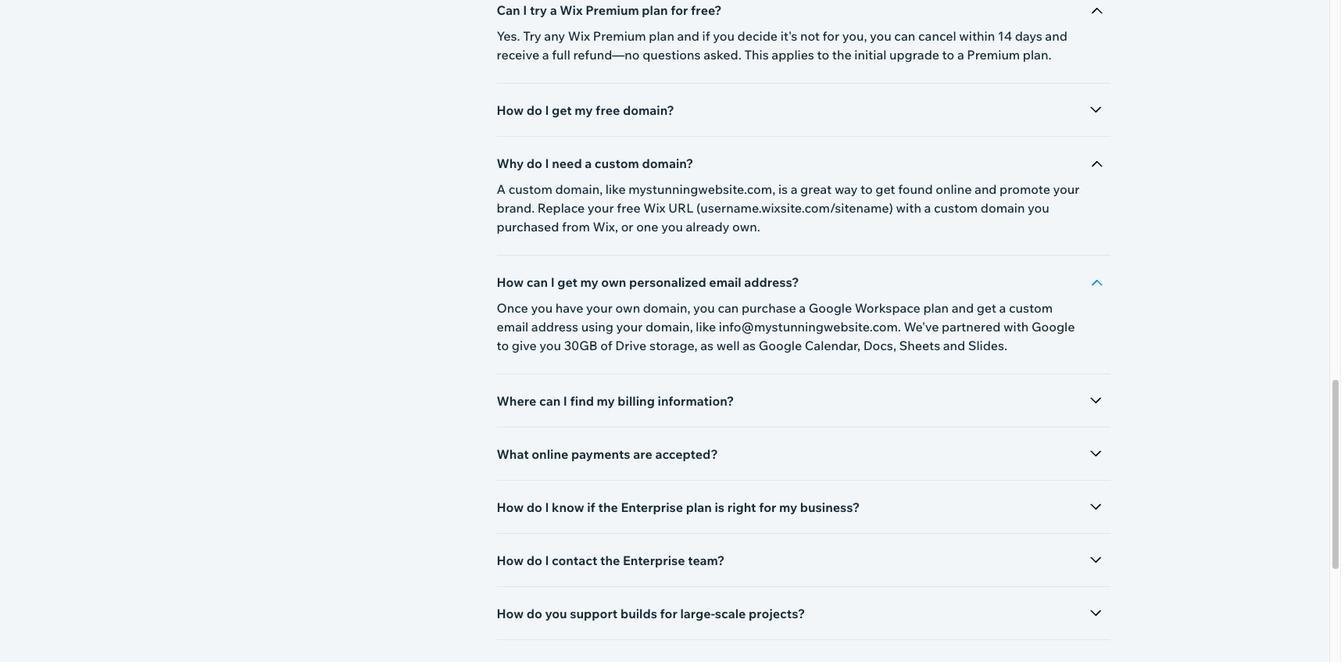Task type: locate. For each thing, give the bounding box(es) containing it.
1 vertical spatial enterprise
[[623, 553, 685, 568]]

like inside once you have your own domain, you can purchase a google workspace plan and get a custom email address using your domain, like info@mystunningwebsite.com. we've partnered with google to give you 30gb of drive storage, as well as google calendar, docs, sheets and slides.
[[696, 319, 716, 335]]

0 horizontal spatial with
[[896, 200, 922, 216]]

my up why do i need a custom domain?
[[575, 102, 593, 118]]

domain, down personalized on the top of page
[[643, 300, 691, 316]]

to left the give
[[497, 338, 509, 353]]

custom inside once you have your own domain, you can purchase a google workspace plan and get a custom email address using your domain, like info@mystunningwebsite.com. we've partnered with google to give you 30gb of drive storage, as well as google calendar, docs, sheets and slides.
[[1009, 300, 1053, 316]]

do left 'know'
[[527, 500, 542, 515]]

1 horizontal spatial if
[[702, 28, 710, 44]]

docs,
[[864, 338, 897, 353]]

i for how can i get my own personalized email address?
[[551, 274, 555, 290]]

do left support
[[527, 606, 542, 622]]

to
[[817, 47, 830, 63], [943, 47, 955, 63], [861, 181, 873, 197], [497, 338, 509, 353]]

to inside a custom domain, like mystunningwebsite.com, is a great way to get found online and promote your brand. replace your free wix url (username.wixsite.com/sitename) with a custom domain you purchased from wix, or one you already own.
[[861, 181, 873, 197]]

is left "right"
[[715, 500, 725, 515]]

0 vertical spatial enterprise
[[621, 500, 683, 515]]

domain, up storage,
[[646, 319, 693, 335]]

0 horizontal spatial email
[[497, 319, 529, 335]]

as right 'well'
[[743, 338, 756, 353]]

what online payments are accepted?
[[497, 446, 718, 462]]

0 vertical spatial the
[[832, 47, 852, 63]]

1 horizontal spatial like
[[696, 319, 716, 335]]

wix inside a custom domain, like mystunningwebsite.com, is a great way to get found online and promote your brand. replace your free wix url (username.wixsite.com/sitename) with a custom domain you purchased from wix, or one you already own.
[[644, 200, 666, 216]]

2 vertical spatial domain,
[[646, 319, 693, 335]]

to down "cancel"
[[943, 47, 955, 63]]

and up domain
[[975, 181, 997, 197]]

wix up any
[[560, 2, 583, 18]]

google
[[809, 300, 852, 316], [1032, 319, 1075, 335], [759, 338, 802, 353]]

how for how can i get my own personalized email address?
[[497, 274, 524, 290]]

can up upgrade
[[895, 28, 916, 44]]

found
[[898, 181, 933, 197]]

1 horizontal spatial as
[[743, 338, 756, 353]]

for
[[671, 2, 688, 18], [823, 28, 840, 44], [759, 500, 777, 515], [660, 606, 678, 622]]

wix up one
[[644, 200, 666, 216]]

wix right any
[[568, 28, 590, 44]]

your up wix,
[[588, 200, 614, 216]]

with inside once you have your own domain, you can purchase a google workspace plan and get a custom email address using your domain, like info@mystunningwebsite.com. we've partnered with google to give you 30gb of drive storage, as well as google calendar, docs, sheets and slides.
[[1004, 319, 1029, 335]]

wix
[[560, 2, 583, 18], [568, 28, 590, 44], [644, 200, 666, 216]]

online right what
[[532, 446, 569, 462]]

2 how from the top
[[497, 274, 524, 290]]

partnered
[[942, 319, 1001, 335]]

receive
[[497, 47, 540, 63]]

how do i contact the enterprise team?
[[497, 553, 725, 568]]

get up have
[[558, 274, 578, 290]]

domain? up "mystunningwebsite.com," at top
[[642, 156, 694, 171]]

a
[[497, 181, 506, 197]]

with
[[896, 200, 922, 216], [1004, 319, 1029, 335]]

domain
[[981, 200, 1025, 216]]

large-
[[681, 606, 715, 622]]

do for support
[[527, 606, 542, 622]]

a up the "(username.wixsite.com/sitename)"
[[791, 181, 798, 197]]

4 do from the top
[[527, 553, 542, 568]]

1 vertical spatial own
[[616, 300, 640, 316]]

0 vertical spatial if
[[702, 28, 710, 44]]

2 vertical spatial wix
[[644, 200, 666, 216]]

using
[[581, 319, 614, 335]]

domain? down questions
[[623, 102, 674, 118]]

free inside a custom domain, like mystunningwebsite.com, is a great way to get found online and promote your brand. replace your free wix url (username.wixsite.com/sitename) with a custom domain you purchased from wix, or one you already own.
[[617, 200, 641, 216]]

brand.
[[497, 200, 535, 216]]

decide
[[738, 28, 778, 44]]

how
[[497, 102, 524, 118], [497, 274, 524, 290], [497, 500, 524, 515], [497, 553, 524, 568], [497, 606, 524, 622]]

free?
[[691, 2, 722, 18]]

0 horizontal spatial is
[[715, 500, 725, 515]]

1 vertical spatial online
[[532, 446, 569, 462]]

0 vertical spatial with
[[896, 200, 922, 216]]

we've
[[904, 319, 939, 335]]

can up once
[[527, 274, 548, 290]]

1 vertical spatial premium
[[593, 28, 646, 44]]

own
[[601, 274, 627, 290], [616, 300, 640, 316]]

0 horizontal spatial like
[[606, 181, 626, 197]]

where
[[497, 393, 537, 409]]

email
[[709, 274, 742, 290], [497, 319, 529, 335]]

5 how from the top
[[497, 606, 524, 622]]

replace
[[538, 200, 585, 216]]

1 vertical spatial like
[[696, 319, 716, 335]]

the down you,
[[832, 47, 852, 63]]

0 vertical spatial is
[[779, 181, 788, 197]]

4 how from the top
[[497, 553, 524, 568]]

from
[[562, 219, 590, 235]]

2 vertical spatial google
[[759, 338, 802, 353]]

plan
[[642, 2, 668, 18], [649, 28, 675, 44], [924, 300, 949, 316], [686, 500, 712, 515]]

5 do from the top
[[527, 606, 542, 622]]

i for where can i find my billing information?
[[564, 393, 567, 409]]

0 vertical spatial online
[[936, 181, 972, 197]]

and down partnered
[[943, 338, 966, 353]]

how do i get my free domain?
[[497, 102, 674, 118]]

the inside yes. try any wix premium plan and if you decide it's not for you, you can cancel within 14 days and receive a full refund—no questions asked. this applies to the initial upgrade to a premium plan.
[[832, 47, 852, 63]]

email left address?
[[709, 274, 742, 290]]

a
[[550, 2, 557, 18], [542, 47, 549, 63], [958, 47, 965, 63], [585, 156, 592, 171], [791, 181, 798, 197], [925, 200, 931, 216], [799, 300, 806, 316], [1000, 300, 1006, 316]]

my
[[575, 102, 593, 118], [581, 274, 599, 290], [597, 393, 615, 409], [779, 500, 798, 515]]

can inside yes. try any wix premium plan and if you decide it's not for you, you can cancel within 14 days and receive a full refund—no questions asked. this applies to the initial upgrade to a premium plan.
[[895, 28, 916, 44]]

is up the "(username.wixsite.com/sitename)"
[[779, 181, 788, 197]]

can
[[895, 28, 916, 44], [527, 274, 548, 290], [718, 300, 739, 316], [539, 393, 561, 409]]

do for need
[[527, 156, 543, 171]]

1 horizontal spatial email
[[709, 274, 742, 290]]

1 vertical spatial domain?
[[642, 156, 694, 171]]

email inside once you have your own domain, you can purchase a google workspace plan and get a custom email address using your domain, like info@mystunningwebsite.com. we've partnered with google to give you 30gb of drive storage, as well as google calendar, docs, sheets and slides.
[[497, 319, 529, 335]]

with inside a custom domain, like mystunningwebsite.com, is a great way to get found online and promote your brand. replace your free wix url (username.wixsite.com/sitename) with a custom domain you purchased from wix, or one you already own.
[[896, 200, 922, 216]]

0 horizontal spatial google
[[759, 338, 802, 353]]

free up or
[[617, 200, 641, 216]]

online right 'found'
[[936, 181, 972, 197]]

can up 'well'
[[718, 300, 739, 316]]

own down how can i get my own personalized email address?
[[616, 300, 640, 316]]

0 horizontal spatial as
[[701, 338, 714, 353]]

enterprise down 'are'
[[621, 500, 683, 515]]

free up why do i need a custom domain?
[[596, 102, 620, 118]]

1 vertical spatial free
[[617, 200, 641, 216]]

great
[[801, 181, 832, 197]]

domain?
[[623, 102, 674, 118], [642, 156, 694, 171]]

own up using
[[601, 274, 627, 290]]

get up the 'need'
[[552, 102, 572, 118]]

get left 'found'
[[876, 181, 896, 197]]

wix,
[[593, 219, 618, 235]]

1 vertical spatial the
[[598, 500, 618, 515]]

for right not
[[823, 28, 840, 44]]

1 horizontal spatial with
[[1004, 319, 1029, 335]]

address
[[531, 319, 579, 335]]

domain, up replace
[[555, 181, 603, 197]]

1 vertical spatial google
[[1032, 319, 1075, 335]]

how for how do i get my free domain?
[[497, 102, 524, 118]]

applies
[[772, 47, 815, 63]]

1 how from the top
[[497, 102, 524, 118]]

not
[[800, 28, 820, 44]]

1 vertical spatial is
[[715, 500, 725, 515]]

wix inside yes. try any wix premium plan and if you decide it's not for you, you can cancel within 14 days and receive a full refund—no questions asked. this applies to the initial upgrade to a premium plan.
[[568, 28, 590, 44]]

1 vertical spatial wix
[[568, 28, 590, 44]]

workspace
[[855, 300, 921, 316]]

business?
[[800, 500, 860, 515]]

get inside a custom domain, like mystunningwebsite.com, is a great way to get found online and promote your brand. replace your free wix url (username.wixsite.com/sitename) with a custom domain you purchased from wix, or one you already own.
[[876, 181, 896, 197]]

team?
[[688, 553, 725, 568]]

0 vertical spatial domain?
[[623, 102, 674, 118]]

get up partnered
[[977, 300, 997, 316]]

slides.
[[969, 338, 1008, 353]]

1 vertical spatial with
[[1004, 319, 1029, 335]]

if right 'know'
[[587, 500, 596, 515]]

1 horizontal spatial is
[[779, 181, 788, 197]]

0 vertical spatial premium
[[586, 2, 639, 18]]

with down 'found'
[[896, 200, 922, 216]]

the right contact
[[600, 553, 620, 568]]

domain, inside a custom domain, like mystunningwebsite.com, is a great way to get found online and promote your brand. replace your free wix url (username.wixsite.com/sitename) with a custom domain you purchased from wix, or one you already own.
[[555, 181, 603, 197]]

0 vertical spatial own
[[601, 274, 627, 290]]

do
[[527, 102, 542, 118], [527, 156, 543, 171], [527, 500, 542, 515], [527, 553, 542, 568], [527, 606, 542, 622]]

0 vertical spatial google
[[809, 300, 852, 316]]

need
[[552, 156, 582, 171]]

url
[[669, 200, 694, 216]]

drive
[[615, 338, 647, 353]]

1 horizontal spatial google
[[809, 300, 852, 316]]

already
[[686, 219, 730, 235]]

i for why do i need a custom domain?
[[545, 156, 549, 171]]

if
[[702, 28, 710, 44], [587, 500, 596, 515]]

email down once
[[497, 319, 529, 335]]

1 vertical spatial email
[[497, 319, 529, 335]]

with up slides.
[[1004, 319, 1029, 335]]

if up asked.
[[702, 28, 710, 44]]

as left 'well'
[[701, 338, 714, 353]]

as
[[701, 338, 714, 353], [743, 338, 756, 353]]

2 do from the top
[[527, 156, 543, 171]]

it's
[[781, 28, 798, 44]]

i for how do i know if the enterprise plan is right for my business?
[[545, 500, 549, 515]]

how do i know if the enterprise plan is right for my business?
[[497, 500, 860, 515]]

the
[[832, 47, 852, 63], [598, 500, 618, 515], [600, 553, 620, 568]]

3 how from the top
[[497, 500, 524, 515]]

for left free?
[[671, 2, 688, 18]]

my right find on the left bottom of page
[[597, 393, 615, 409]]

the right 'know'
[[598, 500, 618, 515]]

like
[[606, 181, 626, 197], [696, 319, 716, 335]]

purchased
[[497, 219, 559, 235]]

3 do from the top
[[527, 500, 542, 515]]

do right the why
[[527, 156, 543, 171]]

do left contact
[[527, 553, 542, 568]]

and up questions
[[677, 28, 700, 44]]

my up have
[[581, 274, 599, 290]]

like down why do i need a custom domain?
[[606, 181, 626, 197]]

i for how do i get my free domain?
[[545, 102, 549, 118]]

1 horizontal spatial online
[[936, 181, 972, 197]]

to right way
[[861, 181, 873, 197]]

do down receive
[[527, 102, 542, 118]]

personalized
[[629, 274, 707, 290]]

get
[[552, 102, 572, 118], [876, 181, 896, 197], [558, 274, 578, 290], [977, 300, 997, 316]]

is
[[779, 181, 788, 197], [715, 500, 725, 515]]

0 horizontal spatial online
[[532, 446, 569, 462]]

1 vertical spatial if
[[587, 500, 596, 515]]

enterprise left team?
[[623, 553, 685, 568]]

0 vertical spatial email
[[709, 274, 742, 290]]

your up drive
[[616, 319, 643, 335]]

online
[[936, 181, 972, 197], [532, 446, 569, 462]]

your
[[1053, 181, 1080, 197], [588, 200, 614, 216], [586, 300, 613, 316], [616, 319, 643, 335]]

you
[[713, 28, 735, 44], [870, 28, 892, 44], [1028, 200, 1050, 216], [662, 219, 683, 235], [531, 300, 553, 316], [694, 300, 715, 316], [540, 338, 561, 353], [545, 606, 567, 622]]

1 do from the top
[[527, 102, 542, 118]]

like up storage,
[[696, 319, 716, 335]]

0 vertical spatial domain,
[[555, 181, 603, 197]]

address?
[[745, 274, 799, 290]]

0 vertical spatial like
[[606, 181, 626, 197]]



Task type: vqa. For each thing, say whether or not it's contained in the screenshot.


Task type: describe. For each thing, give the bounding box(es) containing it.
questions
[[643, 47, 701, 63]]

how for how do you support builds for large-scale projects?
[[497, 606, 524, 622]]

you down personalized on the top of page
[[694, 300, 715, 316]]

try
[[530, 2, 547, 18]]

you up initial on the top right
[[870, 28, 892, 44]]

14
[[998, 28, 1012, 44]]

can i try a wix premium plan for free?
[[497, 2, 722, 18]]

your right promote
[[1053, 181, 1080, 197]]

is inside a custom domain, like mystunningwebsite.com, is a great way to get found online and promote your brand. replace your free wix url (username.wixsite.com/sitename) with a custom domain you purchased from wix, or one you already own.
[[779, 181, 788, 197]]

way
[[835, 181, 858, 197]]

do for get
[[527, 102, 542, 118]]

my for billing
[[597, 393, 615, 409]]

can left find on the left bottom of page
[[539, 393, 561, 409]]

0 horizontal spatial if
[[587, 500, 596, 515]]

you down url
[[662, 219, 683, 235]]

have
[[556, 300, 584, 316]]

a left full
[[542, 47, 549, 63]]

a up info@mystunningwebsite.com.
[[799, 300, 806, 316]]

why
[[497, 156, 524, 171]]

like inside a custom domain, like mystunningwebsite.com, is a great way to get found online and promote your brand. replace your free wix url (username.wixsite.com/sitename) with a custom domain you purchased from wix, or one you already own.
[[606, 181, 626, 197]]

my left business?
[[779, 500, 798, 515]]

plan inside once you have your own domain, you can purchase a google workspace plan and get a custom email address using your domain, like info@mystunningwebsite.com. we've partnered with google to give you 30gb of drive storage, as well as google calendar, docs, sheets and slides.
[[924, 300, 949, 316]]

you left support
[[545, 606, 567, 622]]

information?
[[658, 393, 734, 409]]

2 vertical spatial premium
[[967, 47, 1020, 63]]

my for free
[[575, 102, 593, 118]]

to down not
[[817, 47, 830, 63]]

how do you support builds for large-scale projects?
[[497, 606, 805, 622]]

can
[[497, 2, 520, 18]]

and inside a custom domain, like mystunningwebsite.com, is a great way to get found online and promote your brand. replace your free wix url (username.wixsite.com/sitename) with a custom domain you purchased from wix, or one you already own.
[[975, 181, 997, 197]]

a right the 'need'
[[585, 156, 592, 171]]

you down address
[[540, 338, 561, 353]]

upgrade
[[890, 47, 940, 63]]

how for how do i contact the enterprise team?
[[497, 553, 524, 568]]

within
[[959, 28, 995, 44]]

how for how do i know if the enterprise plan is right for my business?
[[497, 500, 524, 515]]

contact
[[552, 553, 598, 568]]

2 vertical spatial the
[[600, 553, 620, 568]]

of
[[601, 338, 613, 353]]

full
[[552, 47, 571, 63]]

a right try
[[550, 2, 557, 18]]

scale
[[715, 606, 746, 622]]

30gb
[[564, 338, 598, 353]]

for inside yes. try any wix premium plan and if you decide it's not for you, you can cancel within 14 days and receive a full refund—no questions asked. this applies to the initial upgrade to a premium plan.
[[823, 28, 840, 44]]

builds
[[621, 606, 657, 622]]

a custom domain, like mystunningwebsite.com, is a great way to get found online and promote your brand. replace your free wix url (username.wixsite.com/sitename) with a custom domain you purchased from wix, or one you already own.
[[497, 181, 1080, 235]]

yes. try any wix premium plan and if you decide it's not for you, you can cancel within 14 days and receive a full refund—no questions asked. this applies to the initial upgrade to a premium plan.
[[497, 28, 1068, 63]]

you up asked.
[[713, 28, 735, 44]]

i for how do i contact the enterprise team?
[[545, 553, 549, 568]]

payments
[[571, 446, 631, 462]]

if inside yes. try any wix premium plan and if you decide it's not for you, you can cancel within 14 days and receive a full refund—no questions asked. this applies to the initial upgrade to a premium plan.
[[702, 28, 710, 44]]

promote
[[1000, 181, 1051, 197]]

or
[[621, 219, 634, 235]]

own inside once you have your own domain, you can purchase a google workspace plan and get a custom email address using your domain, like info@mystunningwebsite.com. we've partnered with google to give you 30gb of drive storage, as well as google calendar, docs, sheets and slides.
[[616, 300, 640, 316]]

get inside once you have your own domain, you can purchase a google workspace plan and get a custom email address using your domain, like info@mystunningwebsite.com. we've partnered with google to give you 30gb of drive storage, as well as google calendar, docs, sheets and slides.
[[977, 300, 997, 316]]

online inside a custom domain, like mystunningwebsite.com, is a great way to get found online and promote your brand. replace your free wix url (username.wixsite.com/sitename) with a custom domain you purchased from wix, or one you already own.
[[936, 181, 972, 197]]

initial
[[855, 47, 887, 63]]

own.
[[733, 219, 761, 235]]

try
[[523, 28, 542, 44]]

projects?
[[749, 606, 805, 622]]

2 horizontal spatial google
[[1032, 319, 1075, 335]]

storage,
[[650, 338, 698, 353]]

once
[[497, 300, 528, 316]]

once you have your own domain, you can purchase a google workspace plan and get a custom email address using your domain, like info@mystunningwebsite.com. we've partnered with google to give you 30gb of drive storage, as well as google calendar, docs, sheets and slides.
[[497, 300, 1075, 353]]

refund—no
[[573, 47, 640, 63]]

2 as from the left
[[743, 338, 756, 353]]

domain? for why do i need a custom domain?
[[642, 156, 694, 171]]

for left large-
[[660, 606, 678, 622]]

a down 'found'
[[925, 200, 931, 216]]

well
[[717, 338, 740, 353]]

any
[[544, 28, 565, 44]]

calendar,
[[805, 338, 861, 353]]

plan.
[[1023, 47, 1052, 63]]

give
[[512, 338, 537, 353]]

(username.wixsite.com/sitename)
[[697, 200, 894, 216]]

purchase
[[742, 300, 796, 316]]

cancel
[[919, 28, 957, 44]]

info@mystunningwebsite.com.
[[719, 319, 901, 335]]

my for own
[[581, 274, 599, 290]]

do for contact
[[527, 553, 542, 568]]

a up partnered
[[1000, 300, 1006, 316]]

domain? for how do i get my free domain?
[[623, 102, 674, 118]]

to inside once you have your own domain, you can purchase a google workspace plan and get a custom email address using your domain, like info@mystunningwebsite.com. we've partnered with google to give you 30gb of drive storage, as well as google calendar, docs, sheets and slides.
[[497, 338, 509, 353]]

yes.
[[497, 28, 520, 44]]

this
[[745, 47, 769, 63]]

you,
[[843, 28, 867, 44]]

find
[[570, 393, 594, 409]]

0 vertical spatial wix
[[560, 2, 583, 18]]

you up address
[[531, 300, 553, 316]]

asked.
[[704, 47, 742, 63]]

right
[[728, 500, 756, 515]]

support
[[570, 606, 618, 622]]

are
[[633, 446, 653, 462]]

billing
[[618, 393, 655, 409]]

and up partnered
[[952, 300, 974, 316]]

for right "right"
[[759, 500, 777, 515]]

and up "plan."
[[1046, 28, 1068, 44]]

accepted?
[[655, 446, 718, 462]]

where can i find my billing information?
[[497, 393, 734, 409]]

a down within at the right top of the page
[[958, 47, 965, 63]]

do for know
[[527, 500, 542, 515]]

one
[[637, 219, 659, 235]]

0 vertical spatial free
[[596, 102, 620, 118]]

how can i get my own personalized email address?
[[497, 274, 799, 290]]

know
[[552, 500, 585, 515]]

mystunningwebsite.com,
[[629, 181, 776, 197]]

your up using
[[586, 300, 613, 316]]

you down promote
[[1028, 200, 1050, 216]]

1 as from the left
[[701, 338, 714, 353]]

1 vertical spatial domain,
[[643, 300, 691, 316]]

plan inside yes. try any wix premium plan and if you decide it's not for you, you can cancel within 14 days and receive a full refund—no questions asked. this applies to the initial upgrade to a premium plan.
[[649, 28, 675, 44]]

what
[[497, 446, 529, 462]]

days
[[1015, 28, 1043, 44]]

can inside once you have your own domain, you can purchase a google workspace plan and get a custom email address using your domain, like info@mystunningwebsite.com. we've partnered with google to give you 30gb of drive storage, as well as google calendar, docs, sheets and slides.
[[718, 300, 739, 316]]

sheets
[[900, 338, 941, 353]]

why do i need a custom domain?
[[497, 156, 694, 171]]



